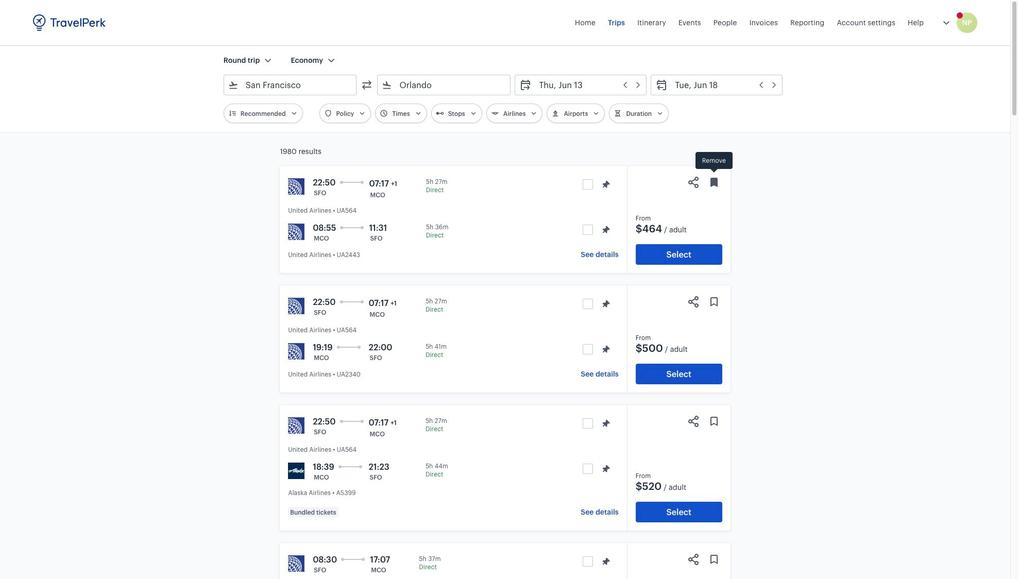 Task type: vqa. For each thing, say whether or not it's contained in the screenshot.
From SEARCH FIELD on the top left of page
yes



Task type: describe. For each thing, give the bounding box(es) containing it.
2 united airlines image from the top
[[288, 224, 305, 240]]

1 united airlines image from the top
[[288, 178, 305, 195]]

Return field
[[668, 77, 778, 93]]

5 united airlines image from the top
[[288, 417, 305, 434]]

4 united airlines image from the top
[[288, 343, 305, 360]]



Task type: locate. For each thing, give the bounding box(es) containing it.
alaska airlines image
[[288, 463, 305, 479]]

united airlines image
[[288, 178, 305, 195], [288, 224, 305, 240], [288, 298, 305, 314], [288, 343, 305, 360], [288, 417, 305, 434], [288, 556, 305, 572]]

tooltip
[[696, 152, 733, 174]]

To search field
[[392, 77, 497, 93]]

3 united airlines image from the top
[[288, 298, 305, 314]]

6 united airlines image from the top
[[288, 556, 305, 572]]

Depart field
[[532, 77, 642, 93]]

From search field
[[239, 77, 343, 93]]



